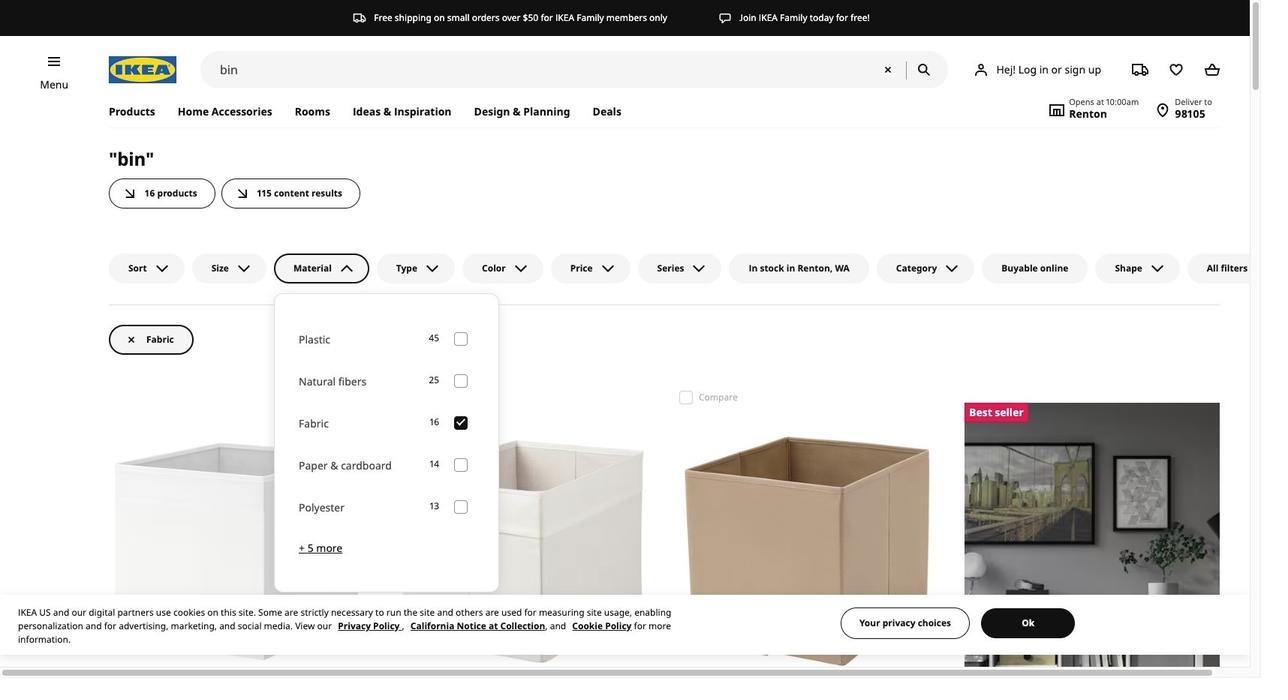 Task type: locate. For each thing, give the bounding box(es) containing it.
13 products element
[[430, 500, 439, 514]]

45 products element
[[429, 332, 439, 346]]

None search field
[[200, 51, 948, 89]]

14 products element
[[430, 458, 439, 472]]



Task type: vqa. For each thing, say whether or not it's contained in the screenshot.
"Also"
no



Task type: describe. For each thing, give the bounding box(es) containing it.
16 products element
[[430, 416, 439, 430]]

25 products element
[[429, 374, 439, 388]]

Search by product text field
[[200, 51, 948, 89]]

ikea logotype, go to start page image
[[109, 56, 176, 83]]



